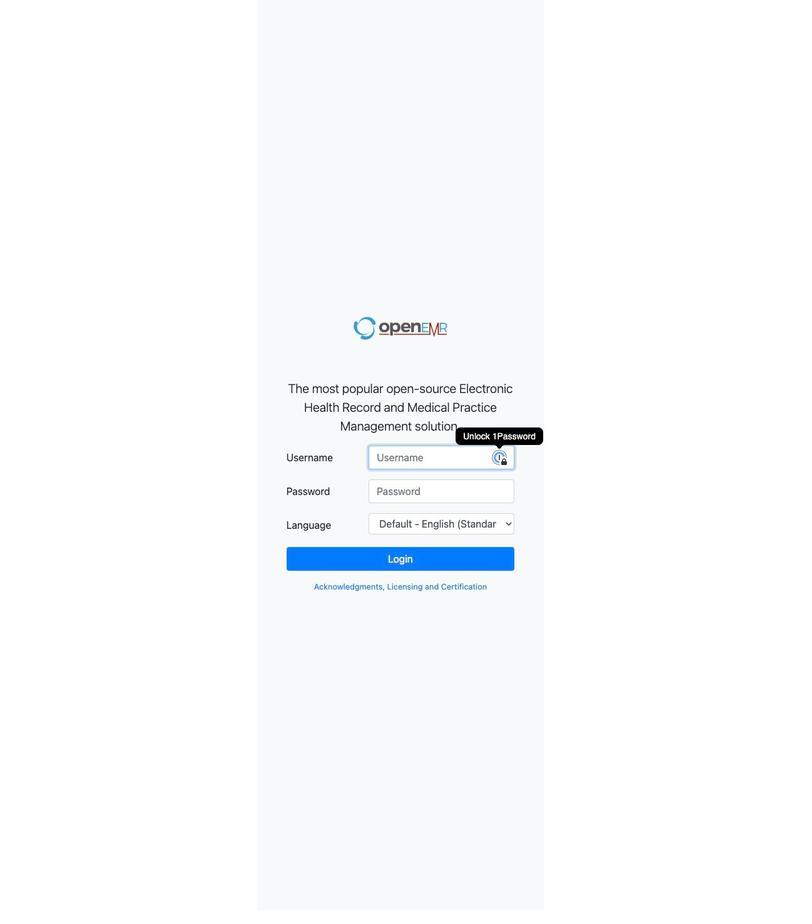 Task type: locate. For each thing, give the bounding box(es) containing it.
Username text field
[[369, 446, 515, 470]]



Task type: describe. For each thing, give the bounding box(es) containing it.
Password password field
[[369, 480, 515, 504]]



Task type: vqa. For each thing, say whether or not it's contained in the screenshot.
Current user icon
no



